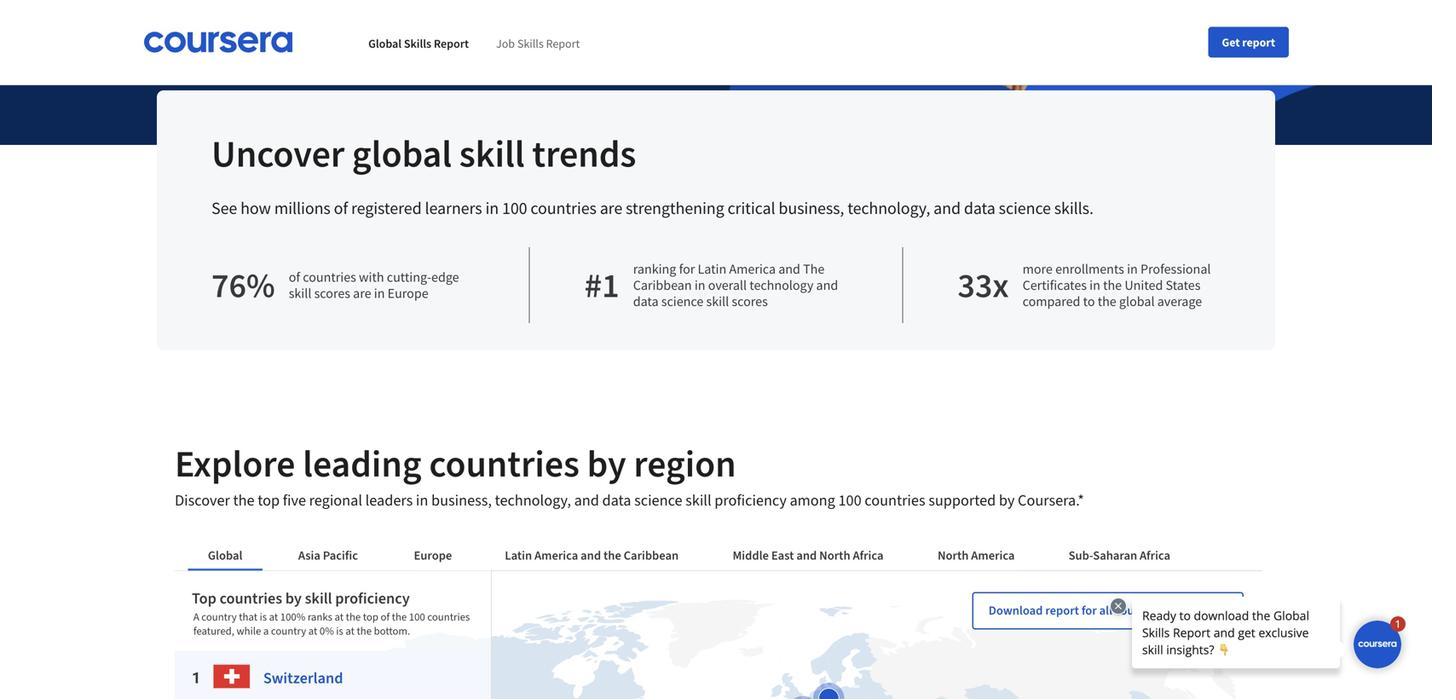Task type: locate. For each thing, give the bounding box(es) containing it.
0 vertical spatial data
[[964, 197, 996, 219]]

2 report from the left
[[546, 36, 580, 51]]

technology
[[750, 277, 814, 294]]

1 report from the left
[[434, 36, 469, 51]]

of right the millions
[[334, 197, 348, 219]]

1 vertical spatial of
[[289, 269, 300, 286]]

1 horizontal spatial scores
[[732, 293, 768, 310]]

united
[[1125, 277, 1164, 294]]

of
[[334, 197, 348, 219], [289, 269, 300, 286]]

skill inside of countries with cutting-edge skill scores are in europe
[[289, 285, 312, 302]]

in
[[486, 197, 499, 219], [1128, 261, 1138, 278], [695, 277, 706, 294], [1090, 277, 1101, 294], [374, 285, 385, 302]]

skills for job
[[518, 36, 544, 51]]

report left job
[[434, 36, 469, 51]]

0 vertical spatial are
[[600, 197, 623, 219]]

2 horizontal spatial skill
[[707, 293, 729, 310]]

skill down the latin
[[707, 293, 729, 310]]

global left average
[[1120, 293, 1155, 310]]

see
[[212, 197, 237, 219]]

skill right "76%"
[[289, 285, 312, 302]]

certificates
[[1023, 277, 1087, 294]]

0 horizontal spatial scores
[[314, 285, 350, 302]]

scores inside of countries with cutting-edge skill scores are in europe
[[314, 285, 350, 302]]

of inside of countries with cutting-edge skill scores are in europe
[[289, 269, 300, 286]]

critical
[[728, 197, 776, 219]]

global
[[352, 130, 452, 177], [1120, 293, 1155, 310]]

skills
[[404, 36, 432, 51], [518, 36, 544, 51]]

countries
[[531, 197, 597, 219], [303, 269, 356, 286]]

job
[[496, 36, 515, 51]]

global up registered
[[352, 130, 452, 177]]

edge
[[432, 269, 459, 286]]

1 skills from the left
[[404, 36, 432, 51]]

1 vertical spatial science
[[662, 293, 704, 310]]

of countries with cutting-edge skill scores are in europe
[[289, 269, 459, 302]]

data
[[964, 197, 996, 219], [633, 293, 659, 310]]

and right technology,
[[934, 197, 961, 219]]

0 horizontal spatial global
[[352, 130, 452, 177]]

are
[[600, 197, 623, 219], [353, 285, 371, 302]]

100
[[502, 197, 527, 219]]

0 horizontal spatial data
[[633, 293, 659, 310]]

average
[[1158, 293, 1203, 310]]

how
[[241, 197, 271, 219]]

caribbean
[[633, 277, 692, 294]]

scores inside ranking for latin america and the caribbean in overall technology and data science skill scores
[[732, 293, 768, 310]]

0 vertical spatial global
[[352, 130, 452, 177]]

0 vertical spatial of
[[334, 197, 348, 219]]

0 horizontal spatial countries
[[303, 269, 356, 286]]

scores left with
[[314, 285, 350, 302]]

in left the overall
[[695, 277, 706, 294]]

1 horizontal spatial countries
[[531, 197, 597, 219]]

2 horizontal spatial and
[[934, 197, 961, 219]]

1 horizontal spatial skills
[[518, 36, 544, 51]]

1 vertical spatial countries
[[303, 269, 356, 286]]

1 vertical spatial data
[[633, 293, 659, 310]]

report
[[1243, 35, 1276, 50]]

1 horizontal spatial report
[[546, 36, 580, 51]]

and
[[934, 197, 961, 219], [779, 261, 801, 278], [817, 277, 839, 294]]

uncover global skill trends
[[212, 130, 636, 177]]

ranking for latin america and the caribbean in overall technology and data science skill scores
[[633, 261, 839, 310]]

skills.
[[1055, 197, 1094, 219]]

the
[[1104, 277, 1122, 294], [1098, 293, 1117, 310]]

skills for global
[[404, 36, 432, 51]]

countries left with
[[303, 269, 356, 286]]

1 horizontal spatial global
[[1120, 293, 1155, 310]]

see how millions of registered learners in 100 countries are strengthening critical business, technology, and data science skills.
[[212, 197, 1094, 219]]

in right enrollments
[[1128, 261, 1138, 278]]

0 horizontal spatial skills
[[404, 36, 432, 51]]

scores down "america"
[[732, 293, 768, 310]]

get report
[[1222, 35, 1276, 50]]

data down ranking
[[633, 293, 659, 310]]

skills right job
[[518, 36, 544, 51]]

and left the
[[779, 261, 801, 278]]

0 horizontal spatial science
[[662, 293, 704, 310]]

1 horizontal spatial and
[[817, 277, 839, 294]]

1 vertical spatial global
[[1120, 293, 1155, 310]]

countries inside of countries with cutting-edge skill scores are in europe
[[303, 269, 356, 286]]

in left "europe"
[[374, 285, 385, 302]]

1 horizontal spatial skill
[[459, 130, 525, 177]]

the
[[803, 261, 825, 278]]

science down for
[[662, 293, 704, 310]]

33x
[[958, 264, 1009, 307]]

skills right "global"
[[404, 36, 432, 51]]

learners
[[425, 197, 482, 219]]

are inside of countries with cutting-edge skill scores are in europe
[[353, 285, 371, 302]]

latin
[[698, 261, 727, 278]]

report
[[434, 36, 469, 51], [546, 36, 580, 51]]

0 horizontal spatial skill
[[289, 285, 312, 302]]

data inside ranking for latin america and the caribbean in overall technology and data science skill scores
[[633, 293, 659, 310]]

science
[[999, 197, 1051, 219], [662, 293, 704, 310]]

skill
[[459, 130, 525, 177], [289, 285, 312, 302], [707, 293, 729, 310]]

report for job skills report
[[546, 36, 580, 51]]

data up 33x
[[964, 197, 996, 219]]

0 horizontal spatial of
[[289, 269, 300, 286]]

skill up 100
[[459, 130, 525, 177]]

report right job
[[546, 36, 580, 51]]

are left "europe"
[[353, 285, 371, 302]]

of right "76%"
[[289, 269, 300, 286]]

more enrollments in professional certificates in the united states compared to the global average
[[1023, 261, 1211, 310]]

trends
[[532, 130, 636, 177]]

1 vertical spatial are
[[353, 285, 371, 302]]

2 skills from the left
[[518, 36, 544, 51]]

are down trends
[[600, 197, 623, 219]]

business,
[[779, 197, 845, 219]]

0 horizontal spatial report
[[434, 36, 469, 51]]

skill inside ranking for latin america and the caribbean in overall technology and data science skill scores
[[707, 293, 729, 310]]

to
[[1084, 293, 1095, 310]]

countries right 100
[[531, 197, 597, 219]]

1 horizontal spatial data
[[964, 197, 996, 219]]

0 horizontal spatial are
[[353, 285, 371, 302]]

scores
[[314, 285, 350, 302], [732, 293, 768, 310]]

strengthening
[[626, 197, 725, 219]]

1 horizontal spatial science
[[999, 197, 1051, 219]]

0 vertical spatial countries
[[531, 197, 597, 219]]

and right technology
[[817, 277, 839, 294]]

science left skills.
[[999, 197, 1051, 219]]



Task type: vqa. For each thing, say whether or not it's contained in the screenshot.
the topmost Google
no



Task type: describe. For each thing, give the bounding box(es) containing it.
job skills report link
[[496, 36, 580, 51]]

in inside ranking for latin america and the caribbean in overall technology and data science skill scores
[[695, 277, 706, 294]]

states
[[1166, 277, 1201, 294]]

millions
[[274, 197, 331, 219]]

compared
[[1023, 293, 1081, 310]]

in right certificates
[[1090, 277, 1101, 294]]

get report button
[[1209, 27, 1289, 58]]

1 horizontal spatial are
[[600, 197, 623, 219]]

with
[[359, 269, 384, 286]]

ranking
[[633, 261, 677, 278]]

report for global skills report
[[434, 36, 469, 51]]

global skills report link
[[368, 36, 469, 51]]

europe
[[388, 285, 429, 302]]

registered
[[351, 197, 422, 219]]

global skills report
[[368, 36, 469, 51]]

overall
[[708, 277, 747, 294]]

for
[[679, 261, 695, 278]]

0 vertical spatial science
[[999, 197, 1051, 219]]

job skills report
[[496, 36, 580, 51]]

global inside the more enrollments in professional certificates in the united states compared to the global average
[[1120, 293, 1155, 310]]

coursera logo image
[[143, 32, 293, 53]]

science inside ranking for latin america and the caribbean in overall technology and data science skill scores
[[662, 293, 704, 310]]

76%
[[212, 264, 275, 307]]

technology,
[[848, 197, 931, 219]]

1 horizontal spatial of
[[334, 197, 348, 219]]

more
[[1023, 261, 1053, 278]]

in left 100
[[486, 197, 499, 219]]

0 horizontal spatial and
[[779, 261, 801, 278]]

in inside of countries with cutting-edge skill scores are in europe
[[374, 285, 385, 302]]

uncover
[[212, 130, 345, 177]]

america
[[730, 261, 776, 278]]

professional
[[1141, 261, 1211, 278]]

global
[[368, 36, 402, 51]]

get
[[1222, 35, 1240, 50]]

cutting-
[[387, 269, 432, 286]]

enrollments
[[1056, 261, 1125, 278]]

#1
[[585, 264, 620, 307]]



